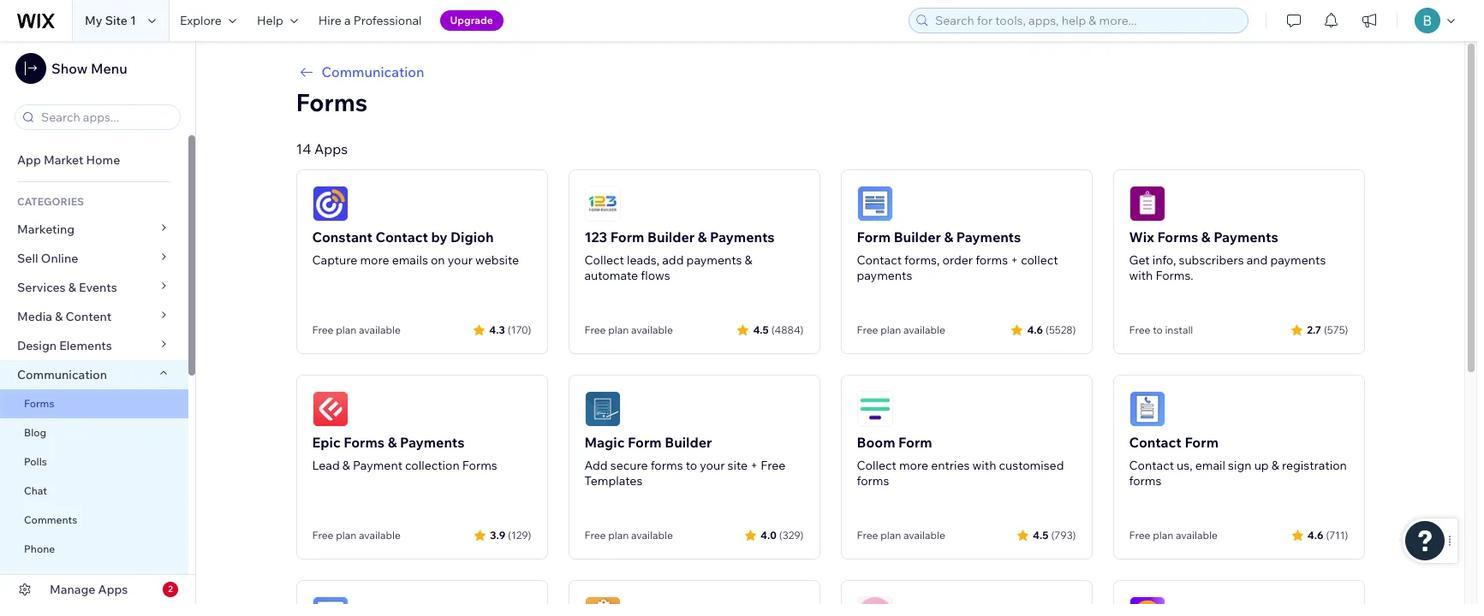 Task type: locate. For each thing, give the bounding box(es) containing it.
collect down boom
[[857, 458, 896, 474]]

form for 123 form builder & payments
[[610, 229, 644, 246]]

0 vertical spatial +
[[1011, 253, 1018, 268]]

form down 'form builder & payments  logo'
[[857, 229, 891, 246]]

1 vertical spatial communication link
[[0, 361, 188, 390]]

forms left us,
[[1129, 474, 1162, 489]]

free right (793)
[[1129, 529, 1151, 542]]

payments right and
[[1270, 253, 1326, 268]]

0 vertical spatial your
[[448, 253, 473, 268]]

forms inside the boom form collect more entries with customised forms
[[857, 474, 889, 489]]

0 horizontal spatial +
[[750, 458, 758, 474]]

your
[[448, 253, 473, 268], [700, 458, 725, 474]]

contact up emails
[[376, 229, 428, 246]]

magic form builder add secure forms to your site + free templates
[[584, 434, 786, 489]]

contact left forms,
[[857, 253, 902, 268]]

flows
[[641, 268, 670, 283]]

1 horizontal spatial 4.5
[[1033, 529, 1049, 542]]

0 vertical spatial apps
[[314, 140, 348, 158]]

builder inside 123 form builder & payments collect leads, add payments & automate flows
[[647, 229, 695, 246]]

forms,
[[904, 253, 940, 268]]

constant contact by digioh capture more emails on your website
[[312, 229, 519, 268]]

payments
[[686, 253, 742, 268], [1270, 253, 1326, 268], [857, 268, 912, 283]]

form inside the boom form collect more entries with customised forms
[[898, 434, 932, 451]]

3.9
[[490, 529, 505, 542]]

free up boom form logo
[[857, 324, 878, 337]]

payments inside form builder & payments contact forms, order forms + collect payments
[[857, 268, 912, 283]]

0 horizontal spatial communication link
[[0, 361, 188, 390]]

2 horizontal spatial payments
[[1270, 253, 1326, 268]]

free plan available down us,
[[1129, 529, 1218, 542]]

+ inside form builder & payments contact forms, order forms + collect payments
[[1011, 253, 1018, 268]]

0 vertical spatial with
[[1129, 268, 1153, 283]]

forms
[[296, 87, 368, 117], [1157, 229, 1198, 246], [24, 397, 54, 410], [344, 434, 385, 451], [462, 458, 497, 474]]

+ right site
[[750, 458, 758, 474]]

forms right secure
[[651, 458, 683, 474]]

4.5 for payments
[[753, 323, 769, 336]]

+ left collect
[[1011, 253, 1018, 268]]

4.6
[[1027, 323, 1043, 336], [1308, 529, 1323, 542]]

show menu
[[51, 60, 127, 77]]

free down templates at the left of page
[[584, 529, 606, 542]]

1 vertical spatial more
[[899, 458, 928, 474]]

4.3 (170)
[[489, 323, 531, 336]]

available for capture
[[359, 324, 401, 337]]

1 vertical spatial your
[[700, 458, 725, 474]]

and
[[1247, 253, 1268, 268]]

1 vertical spatial 4.5
[[1033, 529, 1049, 542]]

4.5 left '(4884)'
[[753, 323, 769, 336]]

4.5 (4884)
[[753, 323, 804, 336]]

0 horizontal spatial with
[[973, 458, 996, 474]]

forms up blog
[[24, 397, 54, 410]]

payments inside wix forms & payments get info, subscribers and payments with forms.
[[1270, 253, 1326, 268]]

0 horizontal spatial your
[[448, 253, 473, 268]]

collection
[[405, 458, 460, 474]]

builder right magic
[[665, 434, 712, 451]]

form for boom form
[[898, 434, 932, 451]]

0 vertical spatial communication link
[[296, 62, 1365, 82]]

more
[[360, 253, 389, 268], [899, 458, 928, 474]]

more left emails
[[360, 253, 389, 268]]

1 vertical spatial with
[[973, 458, 996, 474]]

1 horizontal spatial more
[[899, 458, 928, 474]]

to
[[1153, 324, 1163, 337], [686, 458, 697, 474]]

free right site
[[761, 458, 786, 474]]

community link
[[0, 564, 188, 593]]

0 vertical spatial communication
[[322, 63, 424, 80]]

free left the 'install'
[[1129, 324, 1151, 337]]

+
[[1011, 253, 1018, 268], [750, 458, 758, 474]]

form inside magic form builder add secure forms to your site + free templates
[[628, 434, 662, 451]]

forms
[[976, 253, 1008, 268], [651, 458, 683, 474], [857, 474, 889, 489], [1129, 474, 1162, 489]]

free right (329)
[[857, 529, 878, 542]]

sell online
[[17, 251, 78, 266]]

available down forms,
[[903, 324, 945, 337]]

1 horizontal spatial communication link
[[296, 62, 1365, 82]]

available for email
[[1176, 529, 1218, 542]]

1 horizontal spatial your
[[700, 458, 725, 474]]

3.9 (129)
[[490, 529, 531, 542]]

professional
[[353, 13, 422, 28]]

0 horizontal spatial more
[[360, 253, 389, 268]]

hire a professional link
[[308, 0, 432, 41]]

available for secure
[[631, 529, 673, 542]]

1 horizontal spatial to
[[1153, 324, 1163, 337]]

wix
[[1129, 229, 1154, 246]]

4.6 left (711)
[[1308, 529, 1323, 542]]

epic forms & payments logo image
[[312, 391, 348, 427]]

plan for contact
[[880, 324, 901, 337]]

1 horizontal spatial with
[[1129, 268, 1153, 283]]

marketing
[[17, 222, 75, 237]]

contact down the contact form logo
[[1129, 434, 1182, 451]]

payments for form builder & payments
[[956, 229, 1021, 246]]

with left forms.
[[1129, 268, 1153, 283]]

email
[[1195, 458, 1225, 474]]

+ inside magic form builder add secure forms to your site + free templates
[[750, 458, 758, 474]]

to left site
[[686, 458, 697, 474]]

0 horizontal spatial 4.6
[[1027, 323, 1043, 336]]

free plan available down templates at the left of page
[[584, 529, 673, 542]]

more left entries
[[899, 458, 928, 474]]

form builder & payments  logo image
[[857, 186, 893, 222]]

phone link
[[0, 535, 188, 564]]

with inside the boom form collect more entries with customised forms
[[973, 458, 996, 474]]

available
[[359, 324, 401, 337], [631, 324, 673, 337], [903, 324, 945, 337], [359, 529, 401, 542], [631, 529, 673, 542], [903, 529, 945, 542], [1176, 529, 1218, 542]]

collect
[[1021, 253, 1058, 268]]

free for magic form builder
[[584, 529, 606, 542]]

explore
[[180, 13, 222, 28]]

payments for payments
[[1270, 253, 1326, 268]]

available down entries
[[903, 529, 945, 542]]

polls link
[[0, 448, 188, 477]]

site
[[105, 13, 128, 28]]

payments inside wix forms & payments get info, subscribers and payments with forms.
[[1214, 229, 1278, 246]]

boom form logo image
[[857, 391, 893, 427]]

elements
[[59, 338, 112, 354]]

form for contact form
[[1185, 434, 1219, 451]]

collect inside the boom form collect more entries with customised forms
[[857, 458, 896, 474]]

your left site
[[700, 458, 725, 474]]

free plan available
[[312, 324, 401, 337], [584, 324, 673, 337], [857, 324, 945, 337], [312, 529, 401, 542], [584, 529, 673, 542], [857, 529, 945, 542], [1129, 529, 1218, 542]]

forms up info,
[[1157, 229, 1198, 246]]

4.6 for form builder & payments
[[1027, 323, 1043, 336]]

available down emails
[[359, 324, 401, 337]]

forms inside wix forms & payments get info, subscribers and payments with forms.
[[1157, 229, 1198, 246]]

form inside 123 form builder & payments collect leads, add payments & automate flows
[[610, 229, 644, 246]]

with right entries
[[973, 458, 996, 474]]

0 vertical spatial 4.6
[[1027, 323, 1043, 336]]

123
[[584, 229, 607, 246]]

0 horizontal spatial 4.5
[[753, 323, 769, 336]]

0 vertical spatial collect
[[584, 253, 624, 268]]

payments inside 123 form builder & payments collect leads, add payments & automate flows
[[710, 229, 775, 246]]

communication down the hire a professional link
[[322, 63, 424, 80]]

contact form contact us, email sign up & registration forms
[[1129, 434, 1347, 489]]

my site 1
[[85, 13, 136, 28]]

app
[[17, 152, 41, 168]]

payments for &
[[686, 253, 742, 268]]

services & events
[[17, 280, 117, 295]]

services & events link
[[0, 273, 188, 302]]

your inside magic form builder add secure forms to your site + free templates
[[700, 458, 725, 474]]

communication down design elements in the left bottom of the page
[[17, 367, 110, 383]]

community
[[24, 572, 81, 585]]

polls
[[24, 456, 47, 468]]

form up "email"
[[1185, 434, 1219, 451]]

forms link
[[0, 390, 188, 419]]

free down capture
[[312, 324, 334, 337]]

1 vertical spatial communication
[[17, 367, 110, 383]]

form up 'leads,'
[[610, 229, 644, 246]]

on
[[431, 253, 445, 268]]

free for wix forms & payments
[[1129, 324, 1151, 337]]

to left the 'install'
[[1153, 324, 1163, 337]]

design elements
[[17, 338, 112, 354]]

1 vertical spatial +
[[750, 458, 758, 474]]

payments inside 123 form builder & payments collect leads, add payments & automate flows
[[686, 253, 742, 268]]

forms down boom
[[857, 474, 889, 489]]

4.6 left (5528)
[[1027, 323, 1043, 336]]

free plan available down automate
[[584, 324, 673, 337]]

1 horizontal spatial 4.6
[[1308, 529, 1323, 542]]

4.5 for entries
[[1033, 529, 1049, 542]]

(170)
[[508, 323, 531, 336]]

2
[[168, 584, 173, 595]]

marketing link
[[0, 215, 188, 244]]

apps right 14
[[314, 140, 348, 158]]

collect down 123
[[584, 253, 624, 268]]

4.3
[[489, 323, 505, 336]]

form
[[610, 229, 644, 246], [857, 229, 891, 246], [628, 434, 662, 451], [898, 434, 932, 451], [1185, 434, 1219, 451]]

payments
[[710, 229, 775, 246], [956, 229, 1021, 246], [1214, 229, 1278, 246], [400, 434, 465, 451]]

& inside wix forms & payments get info, subscribers and payments with forms.
[[1201, 229, 1211, 246]]

& inside form builder & payments contact forms, order forms + collect payments
[[944, 229, 953, 246]]

1 horizontal spatial collect
[[857, 458, 896, 474]]

1 vertical spatial to
[[686, 458, 697, 474]]

payments down 'form builder & payments  logo'
[[857, 268, 912, 283]]

online
[[41, 251, 78, 266]]

free for epic forms & payments
[[312, 529, 334, 542]]

forms inside sidebar element
[[24, 397, 54, 410]]

free plan available down capture
[[312, 324, 401, 337]]

payments inside epic forms & payments lead & payment collection forms
[[400, 434, 465, 451]]

1 vertical spatial apps
[[98, 582, 128, 598]]

payments for wix forms & payments
[[1214, 229, 1278, 246]]

builder for magic form builder
[[665, 434, 712, 451]]

free plan available down payment
[[312, 529, 401, 542]]

templates
[[584, 474, 643, 489]]

form inside form builder & payments contact forms, order forms + collect payments
[[857, 229, 891, 246]]

communication
[[322, 63, 424, 80], [17, 367, 110, 383]]

0 horizontal spatial payments
[[686, 253, 742, 268]]

plan
[[336, 324, 356, 337], [608, 324, 629, 337], [880, 324, 901, 337], [336, 529, 356, 542], [608, 529, 629, 542], [880, 529, 901, 542], [1153, 529, 1173, 542]]

apps inside sidebar element
[[98, 582, 128, 598]]

free plan available for lead
[[312, 529, 401, 542]]

available down payment
[[359, 529, 401, 542]]

available down flows
[[631, 324, 673, 337]]

free down automate
[[584, 324, 606, 337]]

0 horizontal spatial collect
[[584, 253, 624, 268]]

free plan available down forms,
[[857, 324, 945, 337]]

0 vertical spatial more
[[360, 253, 389, 268]]

builder up add
[[647, 229, 695, 246]]

builder up forms,
[[894, 229, 941, 246]]

1 horizontal spatial payments
[[857, 268, 912, 283]]

plan for lead
[[336, 529, 356, 542]]

contact
[[376, 229, 428, 246], [857, 253, 902, 268], [1129, 434, 1182, 451], [1129, 458, 1174, 474]]

1 vertical spatial 4.6
[[1308, 529, 1323, 542]]

payments right add
[[686, 253, 742, 268]]

1 horizontal spatial +
[[1011, 253, 1018, 268]]

constant contact by digioh logo image
[[312, 186, 348, 222]]

builder for 123 form builder & payments
[[647, 229, 695, 246]]

plan for secure
[[608, 529, 629, 542]]

apps right manage
[[98, 582, 128, 598]]

your right on
[[448, 253, 473, 268]]

wix forms & payments logo image
[[1129, 186, 1165, 222]]

more inside the boom form collect more entries with customised forms
[[899, 458, 928, 474]]

payments inside form builder & payments contact forms, order forms + collect payments
[[956, 229, 1021, 246]]

with inside wix forms & payments get info, subscribers and payments with forms.
[[1129, 268, 1153, 283]]

1 vertical spatial collect
[[857, 458, 896, 474]]

free
[[312, 324, 334, 337], [584, 324, 606, 337], [857, 324, 878, 337], [1129, 324, 1151, 337], [761, 458, 786, 474], [312, 529, 334, 542], [584, 529, 606, 542], [857, 529, 878, 542], [1129, 529, 1151, 542]]

1 horizontal spatial apps
[[314, 140, 348, 158]]

0 vertical spatial 4.5
[[753, 323, 769, 336]]

free plan available down entries
[[857, 529, 945, 542]]

form up secure
[[628, 434, 662, 451]]

entries
[[931, 458, 970, 474]]

(4884)
[[771, 323, 804, 336]]

4.5 left (793)
[[1033, 529, 1049, 542]]

available down templates at the left of page
[[631, 529, 673, 542]]

form inside contact form contact us, email sign up & registration forms
[[1185, 434, 1219, 451]]

sidebar element
[[0, 41, 196, 605]]

form right boom
[[898, 434, 932, 451]]

builder inside magic form builder add secure forms to your site + free templates
[[665, 434, 712, 451]]

communication inside sidebar element
[[17, 367, 110, 383]]

manage apps
[[50, 582, 128, 598]]

media & content
[[17, 309, 112, 325]]

1 horizontal spatial communication
[[322, 63, 424, 80]]

free down lead
[[312, 529, 334, 542]]

0 horizontal spatial communication
[[17, 367, 110, 383]]

0 horizontal spatial apps
[[98, 582, 128, 598]]

available down us,
[[1176, 529, 1218, 542]]

app market home
[[17, 152, 120, 168]]

design
[[17, 338, 57, 354]]

0 horizontal spatial to
[[686, 458, 697, 474]]

forms right 'order'
[[976, 253, 1008, 268]]



Task type: vqa. For each thing, say whether or not it's contained in the screenshot.
Templates
yes



Task type: describe. For each thing, give the bounding box(es) containing it.
apps for 14 apps
[[314, 140, 348, 158]]

0 vertical spatial to
[[1153, 324, 1163, 337]]

boom form collect more entries with customised forms
[[857, 434, 1064, 489]]

upgrade
[[450, 14, 493, 27]]

categories
[[17, 195, 84, 208]]

Search apps... field
[[36, 105, 175, 129]]

your inside the constant contact by digioh capture more emails on your website
[[448, 253, 473, 268]]

apps for manage apps
[[98, 582, 128, 598]]

123 form builder & payments collect leads, add payments & automate flows
[[584, 229, 775, 283]]

hire a professional
[[318, 13, 422, 28]]

plan for payments
[[608, 324, 629, 337]]

market
[[44, 152, 83, 168]]

forms inside magic form builder add secure forms to your site + free templates
[[651, 458, 683, 474]]

plan for email
[[1153, 529, 1173, 542]]

magic form builder logo image
[[584, 391, 620, 427]]

4.6 (5528)
[[1027, 323, 1076, 336]]

14
[[296, 140, 311, 158]]

free for boom form
[[857, 529, 878, 542]]

more inside the constant contact by digioh capture more emails on your website
[[360, 253, 389, 268]]

capture
[[312, 253, 357, 268]]

(575)
[[1324, 323, 1348, 336]]

constant
[[312, 229, 372, 246]]

chat
[[24, 485, 47, 498]]

(793)
[[1051, 529, 1076, 542]]

free plan available for entries
[[857, 529, 945, 542]]

sell
[[17, 251, 38, 266]]

available for payments
[[631, 324, 673, 337]]

website
[[475, 253, 519, 268]]

install
[[1165, 324, 1193, 337]]

form for magic form builder
[[628, 434, 662, 451]]

builder inside form builder & payments contact forms, order forms + collect payments
[[894, 229, 941, 246]]

collect inside 123 form builder & payments collect leads, add payments & automate flows
[[584, 253, 624, 268]]

payments for epic forms & payments
[[400, 434, 465, 451]]

lead
[[312, 458, 340, 474]]

forms inside contact form contact us, email sign up & registration forms
[[1129, 474, 1162, 489]]

payment
[[353, 458, 402, 474]]

show menu button
[[15, 53, 127, 84]]

available for contact
[[903, 324, 945, 337]]

1
[[130, 13, 136, 28]]

magic
[[584, 434, 625, 451]]

content
[[66, 309, 112, 325]]

plan for capture
[[336, 324, 356, 337]]

info,
[[1152, 253, 1176, 268]]

app market home link
[[0, 146, 188, 175]]

sell online link
[[0, 244, 188, 273]]

boom
[[857, 434, 895, 451]]

show
[[51, 60, 88, 77]]

subscribers
[[1179, 253, 1244, 268]]

14 apps
[[296, 140, 348, 158]]

free plan available for email
[[1129, 529, 1218, 542]]

wix forms & payments get info, subscribers and payments with forms.
[[1129, 229, 1326, 283]]

(5528)
[[1046, 323, 1076, 336]]

site
[[728, 458, 748, 474]]

blog link
[[0, 419, 188, 448]]

4.6 (711)
[[1308, 529, 1348, 542]]

order
[[942, 253, 973, 268]]

to inside magic form builder add secure forms to your site + free templates
[[686, 458, 697, 474]]

forms right collection
[[462, 458, 497, 474]]

4.5 (793)
[[1033, 529, 1076, 542]]

(711)
[[1326, 529, 1348, 542]]

free for constant contact by digioh
[[312, 324, 334, 337]]

free for form builder & payments
[[857, 324, 878, 337]]

digioh
[[450, 229, 494, 246]]

form builder & payments contact forms, order forms + collect payments
[[857, 229, 1058, 283]]

free plan available for payments
[[584, 324, 673, 337]]

sign
[[1228, 458, 1252, 474]]

(129)
[[508, 529, 531, 542]]

contact inside form builder & payments contact forms, order forms + collect payments
[[857, 253, 902, 268]]

forms up '14 apps'
[[296, 87, 368, 117]]

menu
[[91, 60, 127, 77]]

free inside magic form builder add secure forms to your site + free templates
[[761, 458, 786, 474]]

& inside contact form contact us, email sign up & registration forms
[[1272, 458, 1279, 474]]

forms up payment
[[344, 434, 385, 451]]

4.0 (329)
[[761, 529, 804, 542]]

available for entries
[[903, 529, 945, 542]]

free plan available for secure
[[584, 529, 673, 542]]

epic
[[312, 434, 341, 451]]

free for 123 form builder & payments
[[584, 324, 606, 337]]

forms.
[[1156, 268, 1194, 283]]

free for contact form
[[1129, 529, 1151, 542]]

contact inside the constant contact by digioh capture more emails on your website
[[376, 229, 428, 246]]

blog
[[24, 426, 46, 439]]

comments
[[24, 514, 77, 527]]

123 form builder & payments logo image
[[584, 186, 620, 222]]

add
[[584, 458, 608, 474]]

us,
[[1177, 458, 1193, 474]]

4.0
[[761, 529, 777, 542]]

contact left us,
[[1129, 458, 1174, 474]]

4.6 for contact form
[[1308, 529, 1323, 542]]

free plan available for contact
[[857, 324, 945, 337]]

manage
[[50, 582, 95, 598]]

registration
[[1282, 458, 1347, 474]]

contact form logo image
[[1129, 391, 1165, 427]]

media & content link
[[0, 302, 188, 331]]

my
[[85, 13, 102, 28]]

plan for entries
[[880, 529, 901, 542]]

leads,
[[627, 253, 660, 268]]

home
[[86, 152, 120, 168]]

free plan available for capture
[[312, 324, 401, 337]]

chat link
[[0, 477, 188, 506]]

events
[[79, 280, 117, 295]]

Search for tools, apps, help & more... field
[[930, 9, 1243, 33]]

a
[[344, 13, 351, 28]]

hire
[[318, 13, 342, 28]]

2.7
[[1307, 323, 1321, 336]]

help button
[[247, 0, 308, 41]]

free to install
[[1129, 324, 1193, 337]]

services
[[17, 280, 66, 295]]

help
[[257, 13, 283, 28]]

2.7 (575)
[[1307, 323, 1348, 336]]

forms inside form builder & payments contact forms, order forms + collect payments
[[976, 253, 1008, 268]]

customised
[[999, 458, 1064, 474]]

secure
[[610, 458, 648, 474]]

get
[[1129, 253, 1150, 268]]

phone
[[24, 543, 55, 556]]

emails
[[392, 253, 428, 268]]

available for lead
[[359, 529, 401, 542]]

(329)
[[779, 529, 804, 542]]



